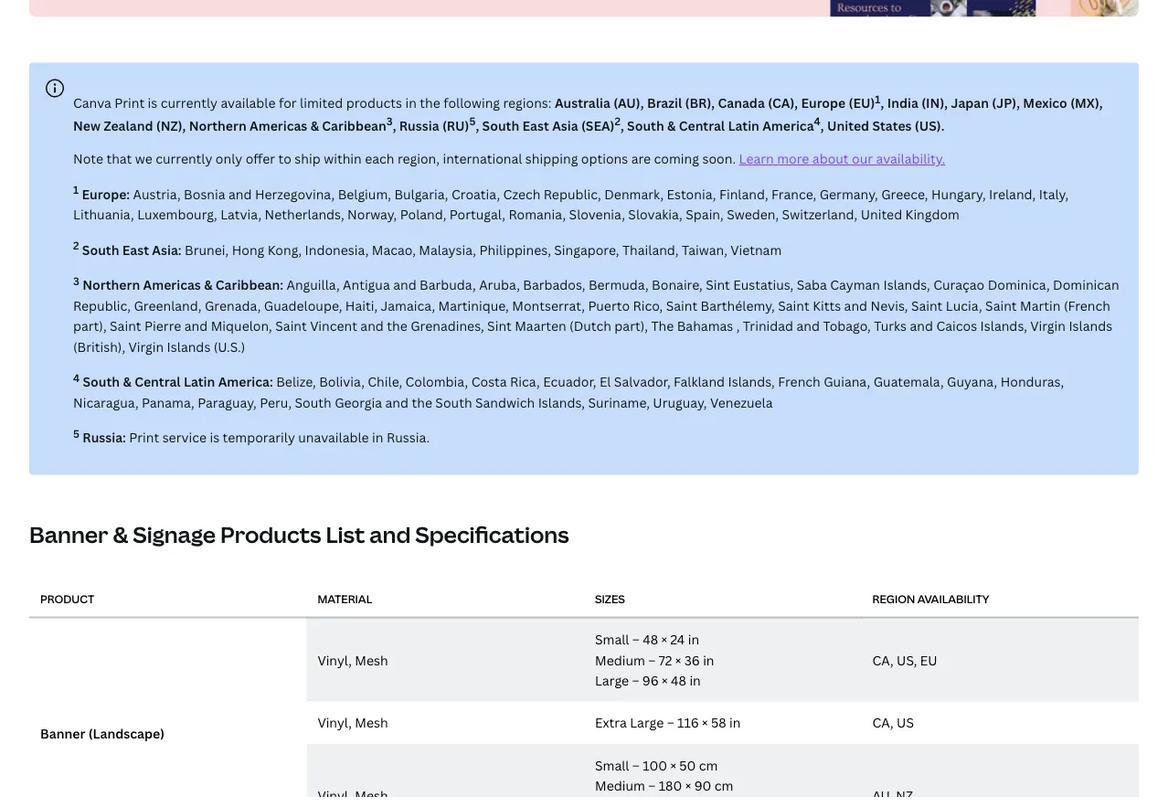 Task type: vqa. For each thing, say whether or not it's contained in the screenshot.
Americas
yes



Task type: locate. For each thing, give the bounding box(es) containing it.
0 vertical spatial latin
[[728, 117, 760, 134]]

, left 'india'
[[881, 94, 884, 112]]

virgin down pierre
[[129, 338, 164, 355]]

5 down following
[[469, 114, 476, 129]]

in down the 36
[[690, 672, 701, 689]]

2 vinyl, from the top
[[318, 714, 352, 732]]

colombia,
[[406, 373, 468, 390]]

0 horizontal spatial is
[[148, 94, 158, 112]]

americas down for
[[250, 117, 307, 134]]

– left 72
[[648, 651, 656, 669]]

0 horizontal spatial central
[[135, 373, 181, 390]]

1 vertical spatial americas
[[143, 276, 201, 294]]

barbuda,
[[420, 276, 476, 294]]

(british),
[[73, 338, 125, 355]]

latin inside 3 , russia (ru) 5 , south east asia (sea) 2 , south & central latin america 4 , united states (us).
[[728, 117, 760, 134]]

1 vertical spatial medium
[[595, 777, 645, 795]]

large left 96
[[595, 672, 629, 689]]

islands down (french
[[1069, 317, 1113, 335]]

3 inside the 3 northern americas & caribbean:
[[73, 274, 79, 288]]

medium up 96
[[595, 651, 645, 669]]

northern up only
[[189, 117, 247, 134]]

0 vertical spatial central
[[679, 117, 725, 134]]

0 horizontal spatial republic,
[[73, 297, 131, 314]]

1 horizontal spatial republic,
[[544, 185, 601, 203]]

2 mesh from the top
[[355, 714, 388, 732]]

ca, left us,
[[873, 651, 894, 669]]

0 horizontal spatial east
[[122, 241, 149, 258]]

small inside small – 48 × 24 in medium – 72 × 36 in large – 96 × 48 in
[[595, 631, 629, 648]]

0 vertical spatial banner
[[29, 520, 108, 550]]

and up latvia,
[[229, 185, 252, 203]]

republic,
[[544, 185, 601, 203], [73, 297, 131, 314]]

– left 100
[[632, 757, 640, 774]]

caribbean:
[[216, 276, 283, 294]]

service
[[162, 429, 207, 446]]

0 vertical spatial large
[[595, 672, 629, 689]]

5 inside 3 , russia (ru) 5 , south east asia (sea) 2 , south & central latin america 4 , united states (us).
[[469, 114, 476, 129]]

barbados,
[[523, 276, 586, 294]]

ca, for ca, us
[[873, 714, 894, 732]]

east inside 2 south east asia: brunei, hong kong, indonesia, macao, malaysia, philippines, singapore, thailand, taiwan, vietnam
[[122, 241, 149, 258]]

2 vinyl, mesh from the top
[[318, 714, 388, 732]]

within
[[324, 150, 362, 167]]

1 left europe:
[[73, 183, 79, 197]]

more
[[777, 150, 810, 167]]

0 vertical spatial vinyl,
[[318, 651, 352, 669]]

1 vertical spatial print
[[129, 429, 159, 446]]

3 up (british), on the top left
[[73, 274, 79, 288]]

1 horizontal spatial americas
[[250, 117, 307, 134]]

4 up the nicaragua,
[[73, 370, 80, 385]]

(sea)
[[581, 117, 615, 134]]

latin up paraguay,
[[184, 373, 215, 390]]

0 vertical spatial currently
[[161, 94, 218, 112]]

1 mesh from the top
[[355, 651, 388, 669]]

and right turks
[[910, 317, 934, 335]]

east down regions: at left
[[523, 117, 549, 134]]

currently down (nz),
[[156, 150, 212, 167]]

1 horizontal spatial east
[[523, 117, 549, 134]]

× left 50
[[671, 757, 677, 774]]

1 vertical spatial 4
[[73, 370, 80, 385]]

region availability
[[873, 591, 990, 606]]

thailand,
[[623, 241, 679, 258]]

1 horizontal spatial part),
[[615, 317, 648, 335]]

0 vertical spatial republic,
[[544, 185, 601, 203]]

,
[[881, 94, 884, 112], [393, 117, 396, 134], [476, 117, 479, 134], [621, 117, 624, 134], [821, 117, 824, 134], [737, 317, 740, 335]]

1 vertical spatial republic,
[[73, 297, 131, 314]]

switzerland,
[[782, 206, 858, 223]]

republic, up the "slovenia,"
[[544, 185, 601, 203]]

0 vertical spatial east
[[523, 117, 549, 134]]

saba
[[797, 276, 827, 294]]

montserrat,
[[512, 297, 585, 314]]

is inside 5 russia: print service is temporarily unavailable in russia.
[[210, 429, 220, 446]]

costa
[[471, 373, 507, 390]]

print right the russia:
[[129, 429, 159, 446]]

united down (eu)
[[827, 117, 870, 134]]

central
[[679, 117, 725, 134], [135, 373, 181, 390]]

puerto
[[588, 297, 630, 314]]

, down (au), at the top right of page
[[621, 117, 624, 134]]

islands, down martin
[[981, 317, 1028, 335]]

medium for 100
[[595, 777, 645, 795]]

1 vertical spatial islands
[[167, 338, 211, 355]]

islands down pierre
[[167, 338, 211, 355]]

venezuela
[[710, 393, 773, 411]]

1 small from the top
[[595, 631, 629, 648]]

1
[[875, 92, 881, 106], [73, 183, 79, 197]]

1 inside 1 europe:
[[73, 183, 79, 197]]

1 vertical spatial 2
[[73, 239, 79, 253]]

0 vertical spatial ca,
[[873, 651, 894, 669]]

(landscape)
[[88, 725, 165, 742]]

& down brazil at right top
[[667, 117, 676, 134]]

1 medium from the top
[[595, 651, 645, 669]]

0 vertical spatial vinyl, mesh
[[318, 651, 388, 669]]

116 by 58 inches element
[[678, 714, 741, 732]]

, left russia
[[393, 117, 396, 134]]

banner left (landscape)
[[40, 725, 85, 742]]

small down "sizes"
[[595, 631, 629, 648]]

mesh
[[355, 651, 388, 669], [355, 714, 388, 732]]

republic, up (british), on the top left
[[73, 297, 131, 314]]

medium inside small – 48 × 24 in medium – 72 × 36 in large – 96 × 48 in
[[595, 651, 645, 669]]

part), down the rico,
[[615, 317, 648, 335]]

0 horizontal spatial 1
[[73, 183, 79, 197]]

medium inside 'small – 100 × 50 cm medium – 180 × 90 cm'
[[595, 777, 645, 795]]

1 horizontal spatial 5
[[469, 114, 476, 129]]

1 horizontal spatial virgin
[[1031, 317, 1066, 335]]

1 vertical spatial virgin
[[129, 338, 164, 355]]

mexico
[[1023, 94, 1068, 112]]

1 vertical spatial sint
[[487, 317, 512, 335]]

0 vertical spatial small
[[595, 631, 629, 648]]

0 horizontal spatial 2
[[73, 239, 79, 253]]

1 horizontal spatial 4
[[814, 114, 821, 129]]

is up (nz),
[[148, 94, 158, 112]]

south inside 2 south east asia: brunei, hong kong, indonesia, macao, malaysia, philippines, singapore, thailand, taiwan, vietnam
[[82, 241, 119, 258]]

finland,
[[720, 185, 769, 203]]

1 horizontal spatial 2
[[615, 114, 621, 129]]

1 vertical spatial banner
[[40, 725, 85, 742]]

in right 58
[[730, 714, 741, 732]]

2 down lithuania,
[[73, 239, 79, 253]]

0 vertical spatial 2
[[615, 114, 621, 129]]

large
[[595, 672, 629, 689], [630, 714, 664, 732]]

1 part), from the left
[[73, 317, 107, 335]]

5
[[469, 114, 476, 129], [73, 426, 80, 441]]

sint up barthélemy, in the top of the page
[[706, 276, 730, 294]]

banner
[[29, 520, 108, 550], [40, 725, 85, 742]]

0 vertical spatial print
[[115, 94, 145, 112]]

south inside 4 south & central latin america:
[[83, 373, 120, 390]]

to
[[279, 150, 292, 167]]

1 vertical spatial 48
[[671, 672, 687, 689]]

islands, down ecuador,
[[538, 393, 585, 411]]

currently for only
[[156, 150, 212, 167]]

following
[[444, 94, 500, 112]]

1 left 'india'
[[875, 92, 881, 106]]

1 vertical spatial united
[[861, 206, 903, 223]]

ca,
[[873, 651, 894, 669], [873, 714, 894, 732]]

jamaica,
[[381, 297, 435, 314]]

1 horizontal spatial is
[[210, 429, 220, 446]]

east left asia:
[[122, 241, 149, 258]]

the inside belize, bolivia, chile, colombia, costa rica, ecuador, el salvador, falkland islands, french guiana, guatemala, guyana, honduras, nicaragua, panama, paraguay, peru, south georgia and the south sandwich islands, suriname, uruguay, venezuela
[[412, 393, 432, 411]]

0 vertical spatial 1
[[875, 92, 881, 106]]

vincent
[[310, 317, 357, 335]]

1 vertical spatial 1
[[73, 183, 79, 197]]

cm right 90
[[715, 777, 734, 795]]

banner for banner (landscape)
[[40, 725, 85, 742]]

& inside , india (in), japan (jp), mexico (mx), new zealand (nz), northern americas & caribbean
[[311, 117, 319, 134]]

1 vertical spatial currently
[[156, 150, 212, 167]]

0 vertical spatial mesh
[[355, 651, 388, 669]]

product
[[40, 591, 94, 606]]

signage
[[133, 520, 216, 550]]

0 horizontal spatial latin
[[184, 373, 215, 390]]

small inside 'small – 100 × 50 cm medium – 180 × 90 cm'
[[595, 757, 629, 774]]

indonesia,
[[305, 241, 369, 258]]

2 part), from the left
[[615, 317, 648, 335]]

0 horizontal spatial northern
[[82, 276, 140, 294]]

4 inside 3 , russia (ru) 5 , south east asia (sea) 2 , south & central latin america 4 , united states (us).
[[814, 114, 821, 129]]

brunei,
[[185, 241, 229, 258]]

0 horizontal spatial 3
[[73, 274, 79, 288]]

in left russia.
[[372, 429, 384, 446]]

0 horizontal spatial americas
[[143, 276, 201, 294]]

and down kitts
[[797, 317, 820, 335]]

(u.s.)
[[214, 338, 245, 355]]

0 vertical spatial united
[[827, 117, 870, 134]]

bermuda,
[[589, 276, 649, 294]]

, down barthélemy, in the top of the page
[[737, 317, 740, 335]]

1 vertical spatial large
[[630, 714, 664, 732]]

chile,
[[368, 373, 402, 390]]

3 for ,
[[387, 114, 393, 129]]

2 small from the top
[[595, 757, 629, 774]]

canva
[[73, 94, 111, 112]]

miquelon,
[[211, 317, 272, 335]]

for
[[279, 94, 297, 112]]

& inside the 3 northern americas & caribbean:
[[204, 276, 213, 294]]

48 left 24
[[643, 631, 658, 648]]

& up "grenada," at the left top of the page
[[204, 276, 213, 294]]

1 horizontal spatial 48
[[671, 672, 687, 689]]

americas inside , india (in), japan (jp), mexico (mx), new zealand (nz), northern americas & caribbean
[[250, 117, 307, 134]]

guiana,
[[824, 373, 871, 390]]

1 vertical spatial 3
[[73, 274, 79, 288]]

central inside 4 south & central latin america:
[[135, 373, 181, 390]]

united down greece,
[[861, 206, 903, 223]]

– left 180
[[648, 777, 656, 795]]

0 vertical spatial medium
[[595, 651, 645, 669]]

1 vertical spatial ca,
[[873, 714, 894, 732]]

note
[[73, 150, 103, 167]]

4 down europe
[[814, 114, 821, 129]]

1 vertical spatial mesh
[[355, 714, 388, 732]]

1 vertical spatial 5
[[73, 426, 80, 441]]

1 vertical spatial northern
[[82, 276, 140, 294]]

48 down 72 by 36 inches element
[[671, 672, 687, 689]]

1 ca, from the top
[[873, 651, 894, 669]]

× right 96
[[662, 672, 668, 689]]

banner up the product
[[29, 520, 108, 550]]

1 horizontal spatial central
[[679, 117, 725, 134]]

europe
[[801, 94, 846, 112]]

1 vertical spatial central
[[135, 373, 181, 390]]

south up the nicaragua,
[[83, 373, 120, 390]]

× left 90
[[685, 777, 691, 795]]

americas up the greenland,
[[143, 276, 201, 294]]

1 vertical spatial vinyl,
[[318, 714, 352, 732]]

states
[[873, 117, 912, 134]]

trinidad
[[743, 317, 794, 335]]

united inside 3 , russia (ru) 5 , south east asia (sea) 2 , south & central latin america 4 , united states (us).
[[827, 117, 870, 134]]

currently
[[161, 94, 218, 112], [156, 150, 212, 167]]

small down the extra
[[595, 757, 629, 774]]

america
[[763, 117, 814, 134]]

in right 24
[[688, 631, 699, 648]]

small for small – 48 × 24 in medium – 72 × 36 in large – 96 × 48 in
[[595, 631, 629, 648]]

5 inside 5 russia: print service is temporarily unavailable in russia.
[[73, 426, 80, 441]]

& up the nicaragua,
[[123, 373, 131, 390]]

slovenia,
[[569, 206, 625, 223]]

1 vinyl, mesh from the top
[[318, 651, 388, 669]]

2 ca, from the top
[[873, 714, 894, 732]]

1 vinyl, from the top
[[318, 651, 352, 669]]

1 horizontal spatial 1
[[875, 92, 881, 106]]

the down colombia, in the left top of the page
[[412, 393, 432, 411]]

1 vertical spatial the
[[387, 317, 408, 335]]

0 horizontal spatial large
[[595, 672, 629, 689]]

50
[[680, 757, 696, 774]]

in inside 5 russia: print service is temporarily unavailable in russia.
[[372, 429, 384, 446]]

1 horizontal spatial latin
[[728, 117, 760, 134]]

× right 72
[[675, 651, 681, 669]]

the up russia
[[420, 94, 440, 112]]

part),
[[73, 317, 107, 335], [615, 317, 648, 335]]

2 medium from the top
[[595, 777, 645, 795]]

ca, us
[[873, 714, 914, 732]]

2 down (au), at the top right of page
[[615, 114, 621, 129]]

0 vertical spatial americas
[[250, 117, 307, 134]]

latin down canada
[[728, 117, 760, 134]]

asia
[[552, 117, 578, 134]]

kingdom
[[906, 206, 960, 223]]

medium
[[595, 651, 645, 669], [595, 777, 645, 795]]

1 vertical spatial cm
[[715, 777, 734, 795]]

1 vertical spatial east
[[122, 241, 149, 258]]

& down canva print is currently available for limited products in the following regions:
[[311, 117, 319, 134]]

large right the extra
[[630, 714, 664, 732]]

0 horizontal spatial 4
[[73, 370, 80, 385]]

0 horizontal spatial 5
[[73, 426, 80, 441]]

0 vertical spatial sint
[[706, 276, 730, 294]]

singapore,
[[554, 241, 619, 258]]

international
[[443, 150, 522, 167]]

part), up (british), on the top left
[[73, 317, 107, 335]]

northern up the greenland,
[[82, 276, 140, 294]]

ca, left us
[[873, 714, 894, 732]]

0 vertical spatial northern
[[189, 117, 247, 134]]

hong
[[232, 241, 265, 258]]

is right service
[[210, 429, 220, 446]]

1 horizontal spatial sint
[[706, 276, 730, 294]]

0 vertical spatial 3
[[387, 114, 393, 129]]

0 vertical spatial 5
[[469, 114, 476, 129]]

4 inside 4 south & central latin america:
[[73, 370, 80, 385]]

1 horizontal spatial northern
[[189, 117, 247, 134]]

0 vertical spatial islands
[[1069, 317, 1113, 335]]

the down jamaica, at the top left of the page
[[387, 317, 408, 335]]

0 vertical spatial the
[[420, 94, 440, 112]]

in right the 36
[[703, 651, 715, 669]]

cm right 50
[[699, 757, 718, 774]]

virgin down martin
[[1031, 317, 1066, 335]]

northern inside the 3 northern americas & caribbean:
[[82, 276, 140, 294]]

is
[[148, 94, 158, 112], [210, 429, 220, 446]]

0 horizontal spatial 48
[[643, 631, 658, 648]]

(in),
[[922, 94, 948, 112]]

america:
[[218, 373, 273, 390]]

and right pierre
[[184, 317, 208, 335]]

1 vertical spatial is
[[210, 429, 220, 446]]

4
[[814, 114, 821, 129], [73, 370, 80, 385]]

islands, up venezuela
[[728, 373, 775, 390]]

2 vertical spatial the
[[412, 393, 432, 411]]

1 vertical spatial vinyl, mesh
[[318, 714, 388, 732]]

sint down martinique,
[[487, 317, 512, 335]]

– left 116
[[667, 714, 674, 732]]

virgin
[[1031, 317, 1066, 335], [129, 338, 164, 355]]

aruba,
[[479, 276, 520, 294]]

1 vertical spatial small
[[595, 757, 629, 774]]

central up panama,
[[135, 373, 181, 390]]

5 left the russia:
[[73, 426, 80, 441]]

medium for 48
[[595, 651, 645, 669]]

1 horizontal spatial 3
[[387, 114, 393, 129]]

and down chile,
[[385, 393, 409, 411]]

and up jamaica, at the top left of the page
[[393, 276, 417, 294]]

tobago,
[[823, 317, 871, 335]]

, down europe
[[821, 117, 824, 134]]

print inside 5 russia: print service is temporarily unavailable in russia.
[[129, 429, 159, 446]]

0 horizontal spatial part),
[[73, 317, 107, 335]]

1 vertical spatial latin
[[184, 373, 215, 390]]

east inside 3 , russia (ru) 5 , south east asia (sea) 2 , south & central latin america 4 , united states (us).
[[523, 117, 549, 134]]

24
[[671, 631, 685, 648]]

zealand
[[104, 117, 153, 134]]

and down cayman
[[844, 297, 868, 314]]

3 inside 3 , russia (ru) 5 , south east asia (sea) 2 , south & central latin america 4 , united states (us).
[[387, 114, 393, 129]]

(mx),
[[1071, 94, 1103, 112]]

islands,
[[884, 276, 931, 294], [981, 317, 1028, 335], [728, 373, 775, 390], [538, 393, 585, 411]]

0 vertical spatial 4
[[814, 114, 821, 129]]

0 horizontal spatial virgin
[[129, 338, 164, 355]]

96 by 48 inches element
[[643, 672, 701, 689]]

3 down products
[[387, 114, 393, 129]]

list
[[326, 520, 365, 550]]



Task type: describe. For each thing, give the bounding box(es) containing it.
central inside 3 , russia (ru) 5 , south east asia (sea) 2 , south & central latin america 4 , united states (us).
[[679, 117, 725, 134]]

shipping
[[526, 150, 578, 167]]

1 horizontal spatial islands
[[1069, 317, 1113, 335]]

greenland,
[[134, 297, 202, 314]]

, inside anguilla, antigua and barbuda, aruba, barbados, bermuda, bonaire, sint eustatius, saba cayman islands, curaçao dominica, dominican republic, greenland, grenada, guadeloupe, haiti, jamaica, martinique, montserrat, puerto rico, saint barthélemy, saint kitts and nevis, saint lucia, saint martin (french part), saint pierre and miquelon, saint vincent and the grenadines, sint maarten (dutch part), the bahamas , trinidad and tobago, turks and caicos islands, virgin islands (british), virgin islands (u.s.)
[[737, 317, 740, 335]]

el
[[600, 373, 611, 390]]

the inside anguilla, antigua and barbuda, aruba, barbados, bermuda, bonaire, sint eustatius, saba cayman islands, curaçao dominica, dominican republic, greenland, grenada, guadeloupe, haiti, jamaica, martinique, montserrat, puerto rico, saint barthélemy, saint kitts and nevis, saint lucia, saint martin (french part), saint pierre and miquelon, saint vincent and the grenadines, sint maarten (dutch part), the bahamas , trinidad and tobago, turks and caicos islands, virgin islands (british), virgin islands (u.s.)
[[387, 317, 408, 335]]

36
[[685, 651, 700, 669]]

india
[[888, 94, 919, 112]]

dominica,
[[988, 276, 1050, 294]]

116
[[678, 714, 699, 732]]

netherlands,
[[265, 206, 344, 223]]

(dutch
[[570, 317, 612, 335]]

(au),
[[614, 94, 644, 112]]

the
[[651, 317, 674, 335]]

hungary,
[[932, 185, 986, 203]]

× left 58
[[702, 714, 708, 732]]

× left 24
[[661, 631, 668, 648]]

0 vertical spatial is
[[148, 94, 158, 112]]

, right (ru)
[[476, 117, 479, 134]]

offer
[[246, 150, 275, 167]]

4 south & central latin america:
[[73, 370, 273, 390]]

anguilla,
[[287, 276, 340, 294]]

caicos
[[937, 317, 978, 335]]

georgia
[[335, 393, 382, 411]]

& inside 4 south & central latin america:
[[123, 373, 131, 390]]

limited
[[300, 94, 343, 112]]

sweden,
[[727, 206, 779, 223]]

180
[[659, 777, 682, 795]]

2 inside 3 , russia (ru) 5 , south east asia (sea) 2 , south & central latin america 4 , united states (us).
[[615, 114, 621, 129]]

small for small – 100 × 50 cm medium – 180 × 90 cm
[[595, 757, 629, 774]]

south down colombia, in the left top of the page
[[436, 393, 472, 411]]

0 vertical spatial 48
[[643, 631, 658, 648]]

– left 48 by 24 inches element
[[632, 631, 640, 648]]

republic, inside anguilla, antigua and barbuda, aruba, barbados, bermuda, bonaire, sint eustatius, saba cayman islands, curaçao dominica, dominican republic, greenland, grenada, guadeloupe, haiti, jamaica, martinique, montserrat, puerto rico, saint barthélemy, saint kitts and nevis, saint lucia, saint martin (french part), saint pierre and miquelon, saint vincent and the grenadines, sint maarten (dutch part), the bahamas , trinidad and tobago, turks and caicos islands, virgin islands (british), virgin islands (u.s.)
[[73, 297, 131, 314]]

latvia,
[[220, 206, 262, 223]]

0 horizontal spatial sint
[[487, 317, 512, 335]]

and down haiti,
[[361, 317, 384, 335]]

martin
[[1020, 297, 1061, 314]]

ca, us, eu
[[873, 651, 938, 669]]

3 for northern
[[73, 274, 79, 288]]

and inside belize, bolivia, chile, colombia, costa rica, ecuador, el salvador, falkland islands, french guiana, guatemala, guyana, honduras, nicaragua, panama, paraguay, peru, south georgia and the south sandwich islands, suriname, uruguay, venezuela
[[385, 393, 409, 411]]

0 vertical spatial cm
[[699, 757, 718, 774]]

, inside , india (in), japan (jp), mexico (mx), new zealand (nz), northern americas & caribbean
[[881, 94, 884, 112]]

americas inside the 3 northern americas & caribbean:
[[143, 276, 201, 294]]

100 by 50 centimeters element
[[643, 757, 718, 774]]

south up note that we currently only offer to ship within each region, international shipping options are coming soon. learn more about our availability.
[[482, 117, 520, 134]]

south down (au), at the top right of page
[[627, 117, 664, 134]]

ship
[[295, 150, 321, 167]]

1 europe:
[[73, 183, 130, 203]]

peru,
[[260, 393, 292, 411]]

macao,
[[372, 241, 416, 258]]

– left 96
[[632, 672, 640, 689]]

and inside austria, bosnia and herzegovina, belgium, bulgaria, croatia, czech republic, denmark, estonia, finland, france, germany, greece, hungary, ireland, italy, lithuania, luxembourg, latvia, netherlands, norway, poland, portugal, romania, slovenia, slovakia, spain, sweden, switzerland, united kingdom
[[229, 185, 252, 203]]

(jp),
[[992, 94, 1020, 112]]

france,
[[772, 185, 817, 203]]

greece,
[[882, 185, 929, 203]]

saint down bonaire,
[[666, 297, 698, 314]]

specifications
[[415, 520, 569, 550]]

cayman
[[830, 276, 881, 294]]

martinique,
[[438, 297, 509, 314]]

sandwich
[[475, 393, 535, 411]]

only
[[216, 150, 242, 167]]

republic, inside austria, bosnia and herzegovina, belgium, bulgaria, croatia, czech republic, denmark, estonia, finland, france, germany, greece, hungary, ireland, italy, lithuania, luxembourg, latvia, netherlands, norway, poland, portugal, romania, slovenia, slovakia, spain, sweden, switzerland, united kingdom
[[544, 185, 601, 203]]

currently for available
[[161, 94, 218, 112]]

austria,
[[133, 185, 181, 203]]

unavailable
[[298, 429, 369, 446]]

region,
[[398, 150, 440, 167]]

180 by 90 centimeters element
[[659, 777, 734, 795]]

haiti,
[[345, 297, 378, 314]]

islands, up nevis,
[[884, 276, 931, 294]]

about
[[813, 150, 849, 167]]

temporarily
[[223, 429, 295, 446]]

rico,
[[633, 297, 663, 314]]

saint down dominica,
[[986, 297, 1017, 314]]

bolivia,
[[319, 373, 365, 390]]

antigua
[[343, 276, 390, 294]]

note that we currently only offer to ship within each region, international shipping options are coming soon. learn more about our availability.
[[73, 150, 946, 167]]

suriname,
[[588, 393, 650, 411]]

ca, for ca, us, eu
[[873, 651, 894, 669]]

1 horizontal spatial large
[[630, 714, 664, 732]]

soon.
[[703, 150, 736, 167]]

saint down guadeloupe, at the left of the page
[[275, 317, 307, 335]]

latin inside 4 south & central latin america:
[[184, 373, 215, 390]]

us,
[[897, 651, 917, 669]]

bonaire,
[[652, 276, 703, 294]]

estonia,
[[667, 185, 716, 203]]

curaçao
[[934, 276, 985, 294]]

northern inside , india (in), japan (jp), mexico (mx), new zealand (nz), northern americas & caribbean
[[189, 117, 247, 134]]

nicaragua,
[[73, 393, 139, 411]]

pierre
[[144, 317, 181, 335]]

australia
[[555, 94, 611, 112]]

philippines,
[[480, 241, 551, 258]]

guatemala,
[[874, 373, 944, 390]]

croatia,
[[452, 185, 500, 203]]

new
[[73, 117, 101, 134]]

0 vertical spatial virgin
[[1031, 317, 1066, 335]]

0 horizontal spatial islands
[[167, 338, 211, 355]]

saint up caicos
[[911, 297, 943, 314]]

products
[[346, 94, 402, 112]]

& inside 3 , russia (ru) 5 , south east asia (sea) 2 , south & central latin america 4 , united states (us).
[[667, 117, 676, 134]]

72 by 36 inches element
[[659, 651, 715, 669]]

italy,
[[1039, 185, 1069, 203]]

belize, bolivia, chile, colombia, costa rica, ecuador, el salvador, falkland islands, french guiana, guatemala, guyana, honduras, nicaragua, panama, paraguay, peru, south georgia and the south sandwich islands, suriname, uruguay, venezuela
[[73, 373, 1064, 411]]

guyana,
[[947, 373, 998, 390]]

saint up (british), on the top left
[[110, 317, 141, 335]]

lithuania,
[[73, 206, 134, 223]]

australia (au), brazil (br), canada (ca), europe (eu) 1
[[555, 92, 881, 112]]

romania,
[[509, 206, 566, 223]]

turks
[[874, 317, 907, 335]]

japan
[[951, 94, 989, 112]]

and right list
[[370, 520, 411, 550]]

salvador,
[[614, 373, 671, 390]]

we
[[135, 150, 152, 167]]

products
[[220, 520, 321, 550]]

in up russia
[[405, 94, 417, 112]]

banner for banner & signage products list and specifications
[[29, 520, 108, 550]]

(ca),
[[768, 94, 798, 112]]

(br),
[[685, 94, 715, 112]]

extra
[[595, 714, 627, 732]]

availability
[[918, 591, 990, 606]]

kong,
[[268, 241, 302, 258]]

asia:
[[152, 241, 182, 258]]

falkland
[[674, 373, 725, 390]]

90
[[695, 777, 712, 795]]

& left signage
[[113, 520, 128, 550]]

1 inside australia (au), brazil (br), canada (ca), europe (eu) 1
[[875, 92, 881, 106]]

united inside austria, bosnia and herzegovina, belgium, bulgaria, croatia, czech republic, denmark, estonia, finland, france, germany, greece, hungary, ireland, italy, lithuania, luxembourg, latvia, netherlands, norway, poland, portugal, romania, slovenia, slovakia, spain, sweden, switzerland, united kingdom
[[861, 206, 903, 223]]

72
[[659, 651, 672, 669]]

large inside small – 48 × 24 in medium – 72 × 36 in large – 96 × 48 in
[[595, 672, 629, 689]]

2 inside 2 south east asia: brunei, hong kong, indonesia, macao, malaysia, philippines, singapore, thailand, taiwan, vietnam
[[73, 239, 79, 253]]

saint down saba
[[778, 297, 810, 314]]

barthélemy,
[[701, 297, 775, 314]]

learn
[[739, 150, 774, 167]]

south down belize,
[[295, 393, 332, 411]]

5 russia: print service is temporarily unavailable in russia.
[[73, 426, 430, 446]]

belgium,
[[338, 185, 391, 203]]

guadeloupe,
[[264, 297, 342, 314]]

options
[[581, 150, 628, 167]]

poland,
[[400, 206, 447, 223]]

48 by 24 inches element
[[643, 631, 699, 648]]

caribbean
[[322, 117, 387, 134]]



